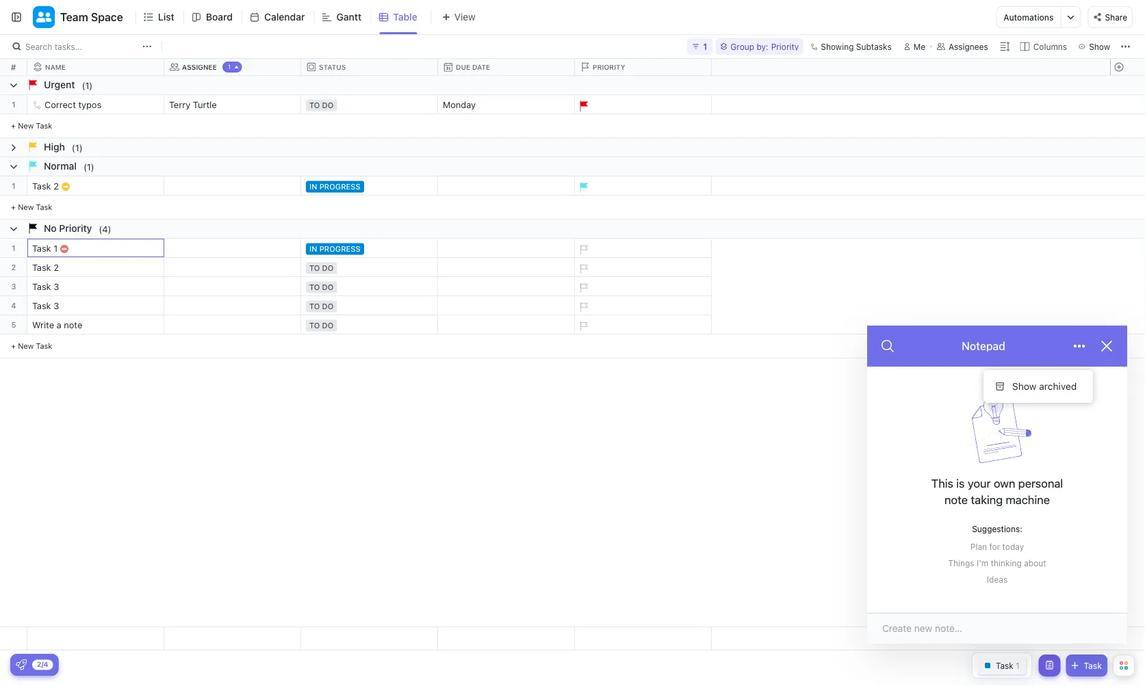 Task type: locate. For each thing, give the bounding box(es) containing it.
1 horizontal spatial note
[[945, 493, 968, 507]]

row group containing urgent
[[0, 76, 1145, 359]]

(1)
[[82, 80, 93, 90], [83, 162, 94, 172]]

1 vertical spatial new task
[[18, 203, 52, 212]]

ideas
[[987, 575, 1008, 585]]

(1) inside normal cell
[[83, 162, 94, 172]]

(1) right normal
[[83, 162, 94, 172]]

3 new task from the top
[[18, 342, 52, 351]]

2 vertical spatial new
[[18, 342, 34, 351]]

1 progress from the top
[[319, 182, 361, 191]]

write
[[32, 320, 54, 330]]

set priority image for write a note
[[573, 316, 594, 337]]

Create new note… text field
[[881, 622, 1114, 636]]

set priority image
[[573, 240, 594, 260], [573, 316, 594, 337]]

1 ‎task from the top
[[32, 243, 51, 254]]

2 down normal
[[54, 181, 59, 191]]

priority
[[59, 223, 92, 234]]

me
[[914, 42, 926, 51]]

today
[[1003, 542, 1024, 552]]

2 in progress cell from the top
[[301, 239, 438, 257]]

0 vertical spatial (1)
[[82, 80, 93, 90]]

to
[[309, 101, 320, 110], [309, 264, 320, 273], [309, 283, 320, 292], [309, 302, 320, 311], [309, 321, 320, 330]]

note down is on the bottom right
[[945, 493, 968, 507]]

3 to from the top
[[309, 283, 320, 292]]

1 vertical spatial note
[[945, 493, 968, 507]]

taking
[[971, 493, 1003, 507]]

in progress cell
[[301, 177, 438, 195], [301, 239, 438, 257]]

team
[[60, 11, 88, 24]]

turtle
[[193, 100, 217, 110]]

this
[[932, 477, 954, 491]]

row group containing 1 1 2 3 1 4 5
[[0, 76, 27, 359]]

new task down "correct"
[[18, 121, 52, 130]]

2 in from the top
[[309, 245, 317, 254]]

2 down "‎task 1" at the left
[[54, 263, 59, 273]]

1 task 3 from the top
[[32, 282, 59, 292]]

4 set priority element from the top
[[573, 297, 594, 318]]

task
[[36, 121, 52, 130], [32, 181, 51, 191], [36, 203, 52, 212], [32, 282, 51, 292], [32, 301, 51, 311], [36, 342, 52, 351], [1084, 661, 1102, 671]]

1 in from the top
[[309, 182, 317, 191]]

show
[[1013, 381, 1037, 392]]

3 inside 1 1 2 3 1 4 5
[[11, 282, 16, 291]]

2 set priority image from the top
[[573, 316, 594, 337]]

normal
[[44, 161, 77, 172]]

0 vertical spatial progress
[[319, 182, 361, 191]]

share button
[[1088, 6, 1133, 28]]

1 left "‎task 1" at the left
[[12, 244, 16, 253]]

0 vertical spatial in progress
[[309, 182, 361, 191]]

5 set priority element from the top
[[573, 316, 594, 337]]

1 vertical spatial task 3
[[32, 301, 59, 311]]

team space button
[[55, 2, 123, 32]]

table
[[393, 11, 418, 23]]

showing subtasks button
[[806, 38, 896, 55]]

1 vertical spatial (1)
[[83, 162, 94, 172]]

1 vertical spatial in progress
[[309, 245, 361, 254]]

1 set priority image from the top
[[573, 240, 594, 260]]

(1) for normal
[[83, 162, 94, 172]]

personal
[[1019, 477, 1064, 491]]

for
[[990, 542, 1001, 552]]

in progress cell for ‎task 1
[[301, 239, 438, 257]]

2 to from the top
[[309, 264, 320, 273]]

set priority image for fourth to do cell from the top's set priority element
[[573, 297, 594, 318]]

2 do from the top
[[322, 264, 334, 273]]

1 in progress cell from the top
[[301, 177, 438, 195]]

task 3 down ‎task 2
[[32, 282, 59, 292]]

note
[[64, 320, 82, 330], [945, 493, 968, 507]]

3 to do cell from the top
[[301, 277, 438, 296]]

3 set priority element from the top
[[573, 278, 594, 299]]

set priority image for ‎task 1
[[573, 240, 594, 260]]

1 in progress from the top
[[309, 182, 361, 191]]

2 progress from the top
[[319, 245, 361, 254]]

1 to from the top
[[309, 101, 320, 110]]

monday cell
[[438, 95, 575, 114]]

2 in progress from the top
[[309, 245, 361, 254]]

press space to select this row. row containing correct typos
[[27, 95, 712, 116]]

0 vertical spatial new task
[[18, 121, 52, 130]]

0 vertical spatial set priority image
[[573, 240, 594, 260]]

1 to do from the top
[[309, 101, 334, 110]]

gantt
[[337, 11, 362, 23]]

‎task 1
[[32, 243, 58, 254]]

to do cell
[[301, 95, 438, 114], [301, 258, 438, 277], [301, 277, 438, 296], [301, 296, 438, 315], [301, 316, 438, 334]]

3 down ‎task 2
[[54, 282, 59, 292]]

showing
[[821, 42, 854, 51]]

1 vertical spatial in
[[309, 245, 317, 254]]

is
[[957, 477, 965, 491]]

‎task up ‎task 2
[[32, 243, 51, 254]]

4 to from the top
[[309, 302, 320, 311]]

space
[[91, 11, 123, 24]]

note inside this is your own personal note taking machine
[[945, 493, 968, 507]]

tasks...
[[55, 42, 82, 51]]

(4)
[[99, 224, 111, 234]]

set priority element for fourth to do cell from the top
[[573, 297, 594, 318]]

‎task 2
[[32, 263, 59, 273]]

0 horizontal spatial note
[[64, 320, 82, 330]]

2 set priority image from the top
[[573, 278, 594, 299]]

3 do from the top
[[322, 283, 334, 292]]

to for fourth to do cell from the top
[[309, 302, 320, 311]]

archived
[[1040, 381, 1077, 392]]

row
[[27, 59, 712, 76]]

note right a
[[64, 320, 82, 330]]

2 ‎task from the top
[[32, 263, 51, 273]]

things
[[949, 559, 975, 568]]

in progress
[[309, 182, 361, 191], [309, 245, 361, 254]]

press space to select this row. row containing 2
[[0, 258, 27, 277]]

5 to do from the top
[[309, 321, 334, 330]]

2 left ‎task 2
[[11, 263, 16, 272]]

new task down write
[[18, 342, 52, 351]]

1 vertical spatial in progress cell
[[301, 239, 438, 257]]

1 vertical spatial new
[[18, 203, 34, 212]]

search
[[25, 42, 52, 51]]

1 do from the top
[[322, 101, 334, 110]]

press space to select this row. row containing 4
[[0, 296, 27, 316]]

2 for task 2
[[54, 181, 59, 191]]

set priority image
[[573, 259, 594, 279], [573, 278, 594, 299], [573, 297, 594, 318]]

3 up write a note
[[54, 301, 59, 311]]

in for ‎task 1
[[309, 245, 317, 254]]

1 down no
[[54, 243, 58, 254]]

3 for 3rd to do cell from the top
[[54, 282, 59, 292]]

(1) up typos on the left top of page
[[82, 80, 93, 90]]

new
[[18, 121, 34, 130], [18, 203, 34, 212], [18, 342, 34, 351]]

do
[[322, 101, 334, 110], [322, 264, 334, 273], [322, 283, 334, 292], [322, 302, 334, 311], [322, 321, 334, 330]]

new task right 1 1 2 3 1 4 5
[[18, 203, 52, 212]]

plan
[[971, 542, 987, 552]]

2 set priority element from the top
[[573, 259, 594, 279]]

set priority element for 4th to do cell from the bottom of the page
[[573, 259, 594, 279]]

5 to from the top
[[309, 321, 320, 330]]

‎task for ‎task 1
[[32, 243, 51, 254]]

share
[[1105, 12, 1128, 22]]

calendar
[[264, 11, 305, 23]]

3 set priority image from the top
[[573, 297, 594, 318]]

in
[[309, 182, 317, 191], [309, 245, 317, 254]]

2 new from the top
[[18, 203, 34, 212]]

monday
[[443, 100, 476, 110]]

#
[[11, 62, 16, 72]]

cell
[[164, 177, 301, 195], [438, 177, 575, 195], [164, 239, 301, 257], [438, 239, 575, 257], [164, 258, 301, 277], [438, 258, 575, 277], [164, 277, 301, 296], [438, 277, 575, 296], [164, 296, 301, 315], [438, 296, 575, 315], [164, 316, 301, 334], [438, 316, 575, 334]]

2 task 3 from the top
[[32, 301, 59, 311]]

to do
[[309, 101, 334, 110], [309, 264, 334, 273], [309, 283, 334, 292], [309, 302, 334, 311], [309, 321, 334, 330]]

task 2
[[32, 181, 59, 191]]

1 set priority image from the top
[[573, 259, 594, 279]]

list
[[158, 11, 174, 23]]

set priority element
[[573, 240, 594, 260], [573, 259, 594, 279], [573, 278, 594, 299], [573, 297, 594, 318], [573, 316, 594, 337]]

0 vertical spatial in
[[309, 182, 317, 191]]

row group
[[0, 76, 27, 359], [0, 76, 1145, 359], [27, 76, 712, 359], [1111, 76, 1145, 359], [1111, 628, 1145, 650]]

set priority element for fifth to do cell
[[573, 316, 594, 337]]

1
[[12, 100, 16, 109], [12, 181, 16, 190], [54, 243, 58, 254], [12, 244, 16, 253]]

press space to select this row. row containing ‎task 2
[[27, 258, 712, 279]]

task 3 up write
[[32, 301, 59, 311]]

press space to select this row. row
[[0, 95, 27, 114], [27, 95, 712, 116], [0, 177, 27, 196], [27, 177, 712, 198], [0, 239, 27, 258], [27, 239, 712, 260], [0, 258, 27, 277], [27, 258, 712, 279], [0, 277, 27, 296], [27, 277, 712, 299], [0, 296, 27, 316], [27, 296, 712, 318], [0, 316, 27, 335], [27, 316, 712, 337], [27, 628, 712, 651]]

terry
[[169, 100, 190, 110]]

3 up 4
[[11, 282, 16, 291]]

in progress for task 2
[[309, 182, 361, 191]]

grid
[[0, 59, 1146, 651]]

progress
[[319, 182, 361, 191], [319, 245, 361, 254]]

(1) for urgent
[[82, 80, 93, 90]]

(1) inside urgent cell
[[82, 80, 93, 90]]

task 3
[[32, 282, 59, 292], [32, 301, 59, 311]]

automations
[[1004, 12, 1054, 22]]

urgent
[[44, 79, 75, 90]]

notepad
[[962, 340, 1006, 353]]

‎task
[[32, 243, 51, 254], [32, 263, 51, 273]]

1 vertical spatial set priority image
[[573, 316, 594, 337]]

about
[[1024, 559, 1047, 568]]

new task
[[18, 121, 52, 130], [18, 203, 52, 212], [18, 342, 52, 351]]

normal cell
[[0, 157, 1145, 176]]

0 vertical spatial task 3
[[32, 282, 59, 292]]

0 vertical spatial new
[[18, 121, 34, 130]]

1 vertical spatial progress
[[319, 245, 361, 254]]

1 vertical spatial ‎task
[[32, 263, 51, 273]]

‎task down "‎task 1" at the left
[[32, 263, 51, 273]]

progress for 1
[[319, 245, 361, 254]]

2 vertical spatial new task
[[18, 342, 52, 351]]

3 for fourth to do cell from the top
[[54, 301, 59, 311]]

3
[[54, 282, 59, 292], [11, 282, 16, 291], [54, 301, 59, 311]]

2
[[54, 181, 59, 191], [54, 263, 59, 273], [11, 263, 16, 272]]

0 vertical spatial ‎task
[[32, 243, 51, 254]]

0 vertical spatial in progress cell
[[301, 177, 438, 195]]



Task type: vqa. For each thing, say whether or not it's contained in the screenshot.
'ARCHIVED'
yes



Task type: describe. For each thing, give the bounding box(es) containing it.
search tasks...
[[25, 42, 82, 51]]

grid containing urgent
[[0, 59, 1146, 651]]

me button
[[899, 38, 931, 55]]

automations button
[[997, 7, 1061, 27]]

press space to select this row. row containing task 2
[[27, 177, 712, 198]]

gantt link
[[337, 0, 367, 34]]

terry turtle
[[169, 100, 217, 110]]

showing subtasks
[[821, 42, 892, 51]]

in for task 2
[[309, 182, 317, 191]]

1 1 2 3 1 4 5
[[11, 100, 16, 329]]

1 down #
[[12, 100, 16, 109]]

no
[[44, 223, 57, 234]]

row group containing correct typos
[[27, 76, 712, 359]]

correct
[[45, 100, 76, 110]]

subtasks
[[856, 42, 892, 51]]

1 new task from the top
[[18, 121, 52, 130]]

set priority image for set priority element for 3rd to do cell from the top
[[573, 278, 594, 299]]

write a note
[[32, 320, 82, 330]]

assignees button
[[931, 38, 995, 55]]

to for 4th to do cell from the bottom of the page
[[309, 264, 320, 273]]

task 3 for fourth to do cell from the top
[[32, 301, 59, 311]]

1 to do cell from the top
[[301, 95, 438, 114]]

no priority
[[44, 223, 92, 234]]

board link
[[206, 0, 238, 34]]

Search tasks... text field
[[25, 37, 139, 56]]

1 left task 2
[[12, 181, 16, 190]]

a
[[57, 320, 61, 330]]

2 for ‎task 2
[[54, 263, 59, 273]]

1 set priority element from the top
[[573, 240, 594, 260]]

4 to do cell from the top
[[301, 296, 438, 315]]

2 inside 1 1 2 3 1 4 5
[[11, 263, 16, 272]]

task 3 for 3rd to do cell from the top
[[32, 282, 59, 292]]

to for fifth to do cell
[[309, 321, 320, 330]]

no priority cell
[[0, 220, 1145, 238]]

0 vertical spatial note
[[64, 320, 82, 330]]

show archived link
[[989, 376, 1088, 398]]

set priority image for 4th to do cell from the bottom of the page's set priority element
[[573, 259, 594, 279]]

this is your own personal note taking machine
[[932, 477, 1064, 507]]

2 new task from the top
[[18, 203, 52, 212]]

correct typos
[[45, 100, 102, 110]]

progress for 2
[[319, 182, 361, 191]]

5 to do cell from the top
[[301, 316, 438, 334]]

press space to select this row. row containing 5
[[0, 316, 27, 335]]

urgent cell
[[0, 76, 1145, 94]]

‎task for ‎task 2
[[32, 263, 51, 273]]

5 do from the top
[[322, 321, 334, 330]]

typos
[[78, 100, 102, 110]]

press space to select this row. row containing 3
[[0, 277, 27, 296]]

set priority element for 3rd to do cell from the top
[[573, 278, 594, 299]]

list link
[[158, 0, 180, 34]]

calendar link
[[264, 0, 311, 34]]

machine
[[1006, 493, 1050, 507]]

in progress cell for task 2
[[301, 177, 438, 195]]

5
[[11, 320, 16, 329]]

4
[[11, 301, 16, 310]]

press space to select this row. row containing write a note
[[27, 316, 712, 337]]

3 to do from the top
[[309, 283, 334, 292]]

3 new from the top
[[18, 342, 34, 351]]

show archived
[[1013, 381, 1077, 392]]

onboarding checklist button image
[[16, 660, 27, 671]]

2/4
[[37, 661, 48, 669]]

2 to do from the top
[[309, 264, 334, 273]]

2 to do cell from the top
[[301, 258, 438, 277]]

thinking
[[991, 559, 1022, 568]]

onboarding checklist button element
[[16, 660, 27, 671]]

assignees
[[949, 42, 989, 51]]

in progress for ‎task 1
[[309, 245, 361, 254]]

terry turtle cell
[[164, 95, 301, 114]]

4 do from the top
[[322, 302, 334, 311]]

board
[[206, 11, 233, 23]]

4 to do from the top
[[309, 302, 334, 311]]

press space to select this row. row containing ‎task 1
[[27, 239, 712, 260]]

to for 3rd to do cell from the top
[[309, 283, 320, 292]]

i'm
[[977, 559, 989, 568]]

own
[[994, 477, 1016, 491]]

team space
[[60, 11, 123, 24]]

suggestions:
[[972, 525, 1023, 534]]

your
[[968, 477, 991, 491]]

plan for today things i'm thinking about ideas
[[949, 542, 1047, 585]]

to for fifth to do cell from the bottom
[[309, 101, 320, 110]]

table link
[[393, 0, 423, 34]]

1 new from the top
[[18, 121, 34, 130]]



